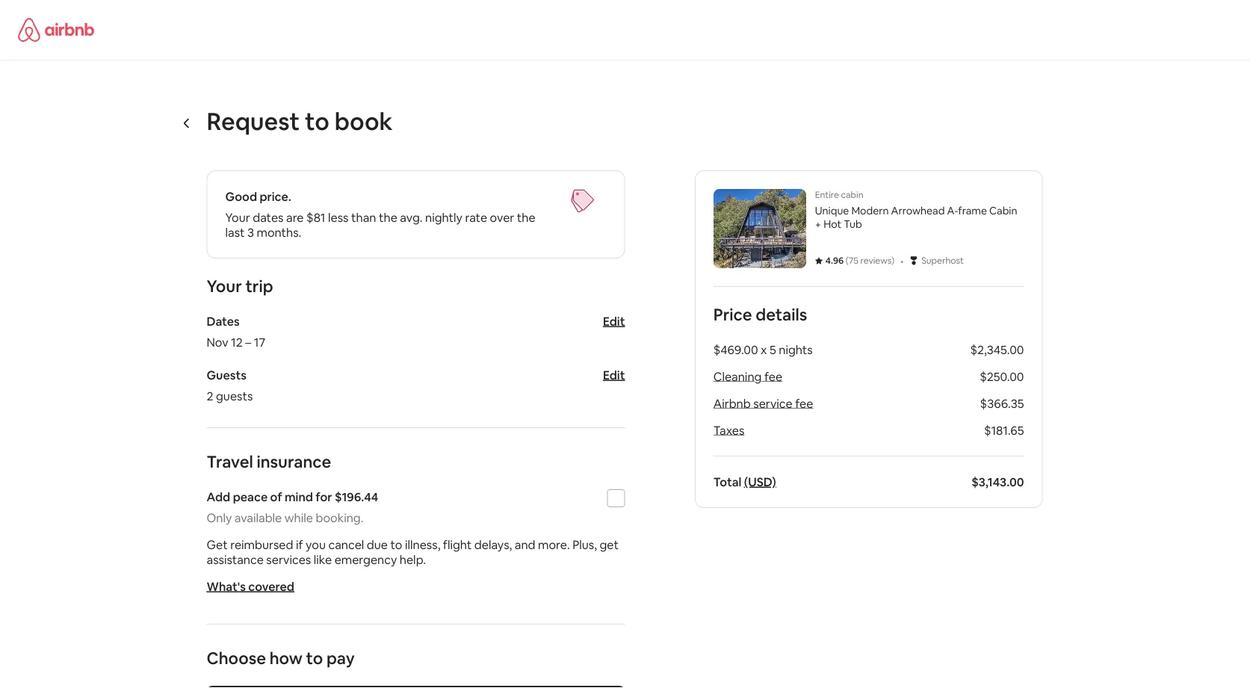 Task type: describe. For each thing, give the bounding box(es) containing it.
over
[[490, 210, 515, 225]]

trip
[[246, 276, 273, 297]]

guests 2 guests
[[207, 367, 253, 404]]

taxes
[[714, 423, 745, 438]]

$3,143.00
[[972, 474, 1025, 490]]

nights
[[779, 342, 813, 357]]

12
[[231, 335, 243, 350]]

(usd) button
[[745, 474, 777, 490]]

superhost
[[922, 255, 965, 267]]

book
[[335, 105, 393, 137]]

)
[[892, 255, 895, 267]]

total
[[714, 474, 742, 490]]

more.
[[538, 537, 570, 553]]

$81
[[307, 210, 326, 225]]

last
[[225, 225, 245, 240]]

frame
[[959, 204, 988, 218]]

and
[[515, 537, 536, 553]]

plus,
[[573, 537, 597, 553]]

$181.65
[[985, 423, 1025, 438]]

request
[[207, 105, 300, 137]]

help.
[[400, 552, 426, 568]]

$196.44
[[335, 489, 378, 505]]

3
[[248, 225, 254, 240]]

you
[[306, 537, 326, 553]]

available
[[235, 510, 282, 526]]

choose
[[207, 648, 266, 669]]

back image
[[181, 117, 193, 129]]

of
[[270, 489, 282, 505]]

your inside good price. your dates are $81 less than the avg. nightly rate over the last 3 months.
[[225, 210, 250, 225]]

entire
[[816, 189, 840, 201]]

4.96 ( 75 reviews )
[[826, 255, 895, 267]]

•
[[901, 253, 904, 268]]

dates
[[207, 314, 240, 329]]

get
[[600, 537, 619, 553]]

0 vertical spatial to
[[305, 105, 330, 137]]

edit button for guests 2 guests
[[603, 367, 625, 383]]

airbnb
[[714, 396, 751, 411]]

cleaning fee button
[[714, 369, 783, 384]]

due
[[367, 537, 388, 553]]

dates
[[253, 210, 284, 225]]

add
[[207, 489, 230, 505]]

flight
[[443, 537, 472, 553]]

cabin
[[990, 204, 1018, 218]]

1 vertical spatial your
[[207, 276, 242, 297]]

peace
[[233, 489, 268, 505]]

than
[[351, 210, 376, 225]]

x
[[761, 342, 767, 357]]

$469.00 x 5 nights
[[714, 342, 813, 357]]

hot
[[824, 218, 842, 231]]

edit for dates nov 12 – 17
[[603, 314, 625, 329]]

modern
[[852, 204, 889, 218]]

cancel
[[329, 537, 364, 553]]

(usd)
[[745, 474, 777, 490]]

add peace of mind for $196.44 only available while booking.
[[207, 489, 378, 526]]

get reimbursed if you cancel due to illness, flight delays, and more. plus, get assistance services like emergency help.
[[207, 537, 619, 568]]

a-
[[948, 204, 959, 218]]

service
[[754, 396, 793, 411]]

taxes button
[[714, 423, 745, 438]]

airbnb service fee button
[[714, 396, 814, 411]]

$469.00
[[714, 342, 759, 357]]

airbnb service fee
[[714, 396, 814, 411]]

good
[[225, 189, 257, 204]]

price details
[[714, 304, 808, 325]]

75
[[849, 255, 859, 267]]

arrowhead
[[892, 204, 945, 218]]

cleaning fee
[[714, 369, 783, 384]]

17
[[254, 335, 266, 350]]

price.
[[260, 189, 292, 204]]



Task type: locate. For each thing, give the bounding box(es) containing it.
2 vertical spatial to
[[306, 648, 323, 669]]

unique
[[816, 204, 850, 218]]

booking.
[[316, 510, 364, 526]]

fee up the service
[[765, 369, 783, 384]]

1 edit button from the top
[[603, 314, 625, 329]]

0 vertical spatial edit
[[603, 314, 625, 329]]

cleaning
[[714, 369, 762, 384]]

1 edit from the top
[[603, 314, 625, 329]]

for
[[316, 489, 332, 505]]

1 vertical spatial to
[[391, 537, 403, 553]]

–
[[245, 335, 251, 350]]

the
[[379, 210, 398, 225], [517, 210, 536, 225]]

the right over
[[517, 210, 536, 225]]

fee right the service
[[796, 396, 814, 411]]

travel insurance
[[207, 451, 332, 473]]

$2,345.00
[[971, 342, 1025, 357]]

edit button
[[603, 314, 625, 329], [603, 367, 625, 383]]

while
[[285, 510, 313, 526]]

what's covered button
[[207, 579, 295, 594]]

illness,
[[405, 537, 441, 553]]

pay
[[327, 648, 355, 669]]

your down good
[[225, 210, 250, 225]]

to right due
[[391, 537, 403, 553]]

what's covered
[[207, 579, 295, 594]]

choose how to pay
[[207, 648, 355, 669]]

total (usd)
[[714, 474, 777, 490]]

guests
[[216, 388, 253, 404]]

1 the from the left
[[379, 210, 398, 225]]

request to book
[[207, 105, 393, 137]]

emergency
[[335, 552, 397, 568]]

insurance
[[257, 451, 332, 473]]

dates nov 12 – 17
[[207, 314, 266, 350]]

2 edit from the top
[[603, 367, 625, 383]]

edit for guests 2 guests
[[603, 367, 625, 383]]

travel
[[207, 451, 253, 473]]

price
[[714, 304, 753, 325]]

1 vertical spatial edit button
[[603, 367, 625, 383]]

$250.00
[[980, 369, 1025, 384]]

0 vertical spatial fee
[[765, 369, 783, 384]]

months.
[[257, 225, 302, 240]]

rate
[[465, 210, 488, 225]]

2 edit button from the top
[[603, 367, 625, 383]]

1 vertical spatial edit
[[603, 367, 625, 383]]

your
[[225, 210, 250, 225], [207, 276, 242, 297]]

less
[[328, 210, 349, 225]]

details
[[756, 304, 808, 325]]

$366.35
[[981, 396, 1025, 411]]

1 horizontal spatial the
[[517, 210, 536, 225]]

4.96
[[826, 255, 844, 267]]

edit button for dates nov 12 – 17
[[603, 314, 625, 329]]

(
[[846, 255, 849, 267]]

nightly
[[425, 210, 463, 225]]

to inside get reimbursed if you cancel due to illness, flight delays, and more. plus, get assistance services like emergency help.
[[391, 537, 403, 553]]

0 vertical spatial your
[[225, 210, 250, 225]]

get
[[207, 537, 228, 553]]

to left book
[[305, 105, 330, 137]]

assistance
[[207, 552, 264, 568]]

2 the from the left
[[517, 210, 536, 225]]

how
[[270, 648, 303, 669]]

reviews
[[861, 255, 892, 267]]

to left 'pay' on the bottom of page
[[306, 648, 323, 669]]

1 horizontal spatial fee
[[796, 396, 814, 411]]

edit
[[603, 314, 625, 329], [603, 367, 625, 383]]

0 horizontal spatial fee
[[765, 369, 783, 384]]

0 vertical spatial edit button
[[603, 314, 625, 329]]

reimbursed
[[230, 537, 294, 553]]

entire cabin unique modern arrowhead a-frame cabin + hot tub
[[816, 189, 1018, 231]]

only
[[207, 510, 232, 526]]

tub
[[844, 218, 863, 231]]

fee
[[765, 369, 783, 384], [796, 396, 814, 411]]

1 vertical spatial fee
[[796, 396, 814, 411]]

your left trip
[[207, 276, 242, 297]]

guests
[[207, 367, 247, 383]]

mind
[[285, 489, 313, 505]]

cabin
[[842, 189, 864, 201]]

the left avg.
[[379, 210, 398, 225]]

services
[[266, 552, 311, 568]]

0 horizontal spatial the
[[379, 210, 398, 225]]

2
[[207, 388, 213, 404]]

your trip
[[207, 276, 273, 297]]

are
[[286, 210, 304, 225]]

like
[[314, 552, 332, 568]]

nov
[[207, 335, 229, 350]]

good price. your dates are $81 less than the avg. nightly rate over the last 3 months.
[[225, 189, 536, 240]]

+
[[816, 218, 822, 231]]

5
[[770, 342, 777, 357]]

delays,
[[475, 537, 512, 553]]



Task type: vqa. For each thing, say whether or not it's contained in the screenshot.
Price.
yes



